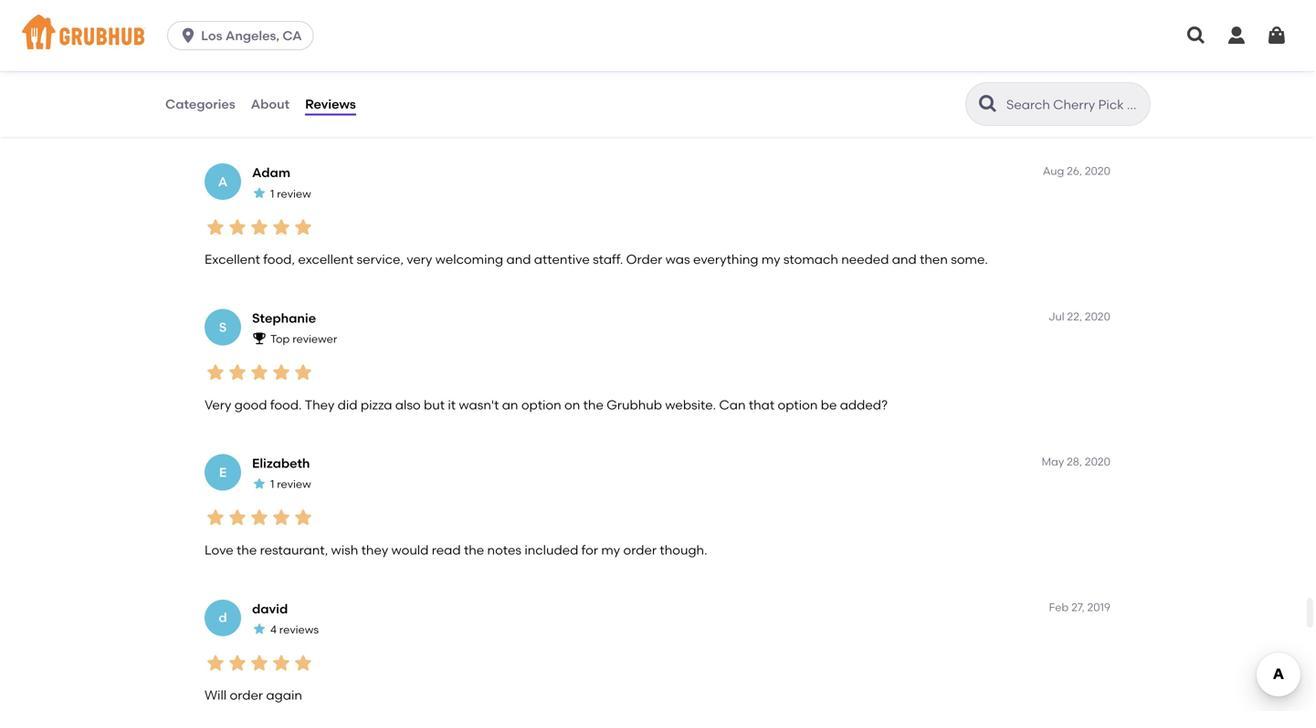 Task type: locate. For each thing, give the bounding box(es) containing it.
1 2020 from the top
[[1085, 165, 1111, 178]]

1 down elizabeth
[[270, 478, 274, 491]]

0 horizontal spatial and
[[506, 252, 531, 267]]

0 horizontal spatial order
[[230, 688, 263, 704]]

grubhub
[[607, 397, 662, 413]]

2020 right 28,
[[1085, 455, 1111, 469]]

top reviewer
[[270, 332, 337, 346]]

1 review down elizabeth
[[270, 478, 311, 491]]

angeles,
[[225, 28, 279, 43]]

aug
[[1043, 165, 1065, 178]]

0 horizontal spatial svg image
[[179, 26, 197, 45]]

notes
[[487, 543, 522, 558]]

order right will at bottom left
[[230, 688, 263, 704]]

aug 26, 2020
[[1043, 165, 1111, 178]]

1 horizontal spatial option
[[778, 397, 818, 413]]

review for fast
[[277, 42, 311, 55]]

3 review from the top
[[277, 478, 311, 491]]

0 horizontal spatial option
[[521, 397, 561, 413]]

2 vertical spatial 1 review
[[270, 478, 311, 491]]

0 vertical spatial 1
[[270, 42, 274, 55]]

2020 for some.
[[1085, 165, 1111, 178]]

2 option from the left
[[778, 397, 818, 413]]

my
[[762, 252, 781, 267], [601, 543, 620, 558]]

1 vertical spatial 1 review
[[270, 187, 311, 200]]

2 2020 from the top
[[1085, 310, 1111, 323]]

2 vertical spatial 1
[[270, 478, 274, 491]]

the right read
[[464, 543, 484, 558]]

1 horizontal spatial order
[[623, 543, 657, 558]]

though.
[[660, 543, 708, 558]]

elizabeth
[[252, 456, 310, 471]]

categories button
[[164, 71, 236, 137]]

order
[[623, 543, 657, 558], [230, 688, 263, 704]]

1 review from the top
[[277, 42, 311, 55]]

1 vertical spatial order
[[230, 688, 263, 704]]

again.
[[564, 106, 604, 122]]

3 1 from the top
[[270, 478, 274, 491]]

then
[[920, 252, 948, 267]]

love
[[205, 543, 234, 558]]

2 1 from the top
[[270, 187, 274, 200]]

my right for
[[601, 543, 620, 558]]

1 horizontal spatial and
[[892, 252, 917, 267]]

4 reviews
[[270, 623, 319, 637]]

reviews button
[[304, 71, 357, 137]]

staff.
[[593, 252, 623, 267]]

and left attentive on the top left of the page
[[506, 252, 531, 267]]

service,
[[357, 252, 404, 267]]

was
[[666, 252, 690, 267]]

option
[[521, 397, 561, 413], [778, 397, 818, 413]]

pizza
[[361, 397, 392, 413]]

27,
[[1072, 601, 1085, 614]]

0 horizontal spatial my
[[601, 543, 620, 558]]

option left on
[[521, 397, 561, 413]]

option left be
[[778, 397, 818, 413]]

and left then
[[892, 252, 917, 267]]

excellent
[[298, 252, 354, 267]]

2 review from the top
[[277, 187, 311, 200]]

feb 27, 2019
[[1049, 601, 1111, 614]]

3 2020 from the top
[[1085, 455, 1111, 469]]

0 vertical spatial 1 review
[[270, 42, 311, 55]]

order left though.
[[623, 543, 657, 558]]

added?
[[840, 397, 888, 413]]

1 down the jenn
[[270, 42, 274, 55]]

review down the jenn
[[277, 42, 311, 55]]

my left stomach
[[762, 252, 781, 267]]

1 vertical spatial review
[[277, 187, 311, 200]]

here
[[534, 106, 561, 122]]

the
[[583, 397, 604, 413], [237, 543, 257, 558], [464, 543, 484, 558]]

svg image
[[1226, 25, 1248, 47], [1266, 25, 1288, 47], [179, 26, 197, 45]]

4
[[270, 623, 277, 637]]

1 for j
[[270, 42, 274, 55]]

star icon image
[[252, 40, 267, 55], [205, 71, 227, 93], [227, 71, 248, 93], [248, 71, 270, 93], [270, 71, 292, 93], [292, 71, 314, 93], [252, 186, 267, 201], [205, 216, 227, 238], [227, 216, 248, 238], [248, 216, 270, 238], [270, 216, 292, 238], [292, 216, 314, 238], [205, 362, 227, 384], [227, 362, 248, 384], [248, 362, 270, 384], [270, 362, 292, 384], [292, 362, 314, 384], [252, 477, 267, 491], [205, 507, 227, 529], [227, 507, 248, 529], [248, 507, 270, 529], [270, 507, 292, 529], [292, 507, 314, 529], [252, 622, 267, 637], [205, 653, 227, 674], [227, 653, 248, 674], [248, 653, 270, 674], [270, 653, 292, 674], [292, 653, 314, 674]]

1 down adam
[[270, 187, 274, 200]]

reviews
[[305, 96, 356, 112]]

svg image
[[1186, 25, 1208, 47]]

about
[[251, 96, 290, 112]]

1
[[270, 42, 274, 55], [270, 187, 274, 200], [270, 478, 274, 491]]

2020 right 26,
[[1085, 165, 1111, 178]]

would right i at the top of page
[[409, 106, 447, 122]]

1 vertical spatial 2020
[[1085, 310, 1111, 323]]

0 vertical spatial 2020
[[1085, 165, 1111, 178]]

2020 right '22,'
[[1085, 310, 1111, 323]]

i
[[403, 106, 406, 122]]

review for restaurant,
[[277, 478, 311, 491]]

stephanie
[[252, 310, 316, 326]]

great
[[205, 106, 241, 122]]

2 vertical spatial 2020
[[1085, 455, 1111, 469]]

website.
[[665, 397, 716, 413]]

food,
[[263, 252, 295, 267]]

but
[[424, 397, 445, 413]]

1 review for excellent
[[270, 187, 311, 200]]

1 review down the jenn
[[270, 42, 311, 55]]

2020
[[1085, 165, 1111, 178], [1085, 310, 1111, 323], [1085, 455, 1111, 469]]

26,
[[1067, 165, 1082, 178]]

1 horizontal spatial my
[[762, 252, 781, 267]]

2 1 review from the top
[[270, 187, 311, 200]]

1 1 review from the top
[[270, 42, 311, 55]]

would right they
[[391, 543, 429, 558]]

review down elizabeth
[[277, 478, 311, 491]]

1 1 from the top
[[270, 42, 274, 55]]

adam
[[252, 165, 290, 181]]

it
[[448, 397, 456, 413]]

2019
[[1088, 601, 1111, 614]]

also
[[395, 397, 421, 413]]

1 review
[[270, 42, 311, 55], [270, 187, 311, 200], [270, 478, 311, 491]]

0 vertical spatial my
[[762, 252, 781, 267]]

3 1 review from the top
[[270, 478, 311, 491]]

1 vertical spatial 1
[[270, 187, 274, 200]]

reviews
[[279, 623, 319, 637]]

very
[[205, 397, 231, 413]]

included
[[525, 543, 578, 558]]

2 horizontal spatial the
[[583, 397, 604, 413]]

j
[[219, 29, 227, 44]]

1 review for fast
[[270, 42, 311, 55]]

needed
[[842, 252, 889, 267]]

review
[[277, 42, 311, 55], [277, 187, 311, 200], [277, 478, 311, 491]]

2 vertical spatial review
[[277, 478, 311, 491]]

28,
[[1067, 455, 1082, 469]]

the right on
[[583, 397, 604, 413]]

0 vertical spatial review
[[277, 42, 311, 55]]

1 review down adam
[[270, 187, 311, 200]]

the right love
[[237, 543, 257, 558]]

eat
[[510, 106, 530, 122]]

review down adam
[[277, 187, 311, 200]]



Task type: describe. For each thing, give the bounding box(es) containing it.
1 vertical spatial my
[[601, 543, 620, 558]]

may
[[1042, 455, 1064, 469]]

pickup
[[283, 106, 325, 122]]

some.
[[951, 252, 988, 267]]

1 horizontal spatial svg image
[[1226, 25, 1248, 47]]

wasn't
[[459, 397, 499, 413]]

22,
[[1067, 310, 1082, 323]]

0 horizontal spatial the
[[237, 543, 257, 558]]

&
[[244, 106, 253, 122]]

will order again
[[205, 688, 302, 704]]

main navigation navigation
[[0, 0, 1315, 71]]

restaurant,
[[260, 543, 328, 558]]

can
[[719, 397, 746, 413]]

1 horizontal spatial the
[[464, 543, 484, 558]]

stomach
[[784, 252, 838, 267]]

excellent food, excellent service, very welcoming and attentive staff. order was everything my stomach needed and then some.
[[205, 252, 988, 267]]

love the restaurant, wish they would read the notes included for my order though.
[[205, 543, 708, 558]]

1 option from the left
[[521, 397, 561, 413]]

for
[[582, 543, 598, 558]]

jenn
[[252, 20, 283, 35]]

experience.
[[328, 106, 400, 122]]

2020 for that
[[1085, 310, 1111, 323]]

very good food. they did pizza also but it wasn't an option on the grubhub website. can that option be added?
[[205, 397, 888, 413]]

0 vertical spatial order
[[623, 543, 657, 558]]

welcoming
[[435, 252, 503, 267]]

about button
[[250, 71, 291, 137]]

los angeles, ca
[[201, 28, 302, 43]]

that
[[749, 397, 775, 413]]

very
[[407, 252, 432, 267]]

food.
[[270, 397, 302, 413]]

los
[[201, 28, 222, 43]]

be
[[821, 397, 837, 413]]

they
[[305, 397, 335, 413]]

trophy icon image
[[252, 331, 267, 346]]

s
[[219, 319, 227, 335]]

feb
[[1049, 601, 1069, 614]]

top
[[270, 332, 290, 346]]

a
[[218, 174, 228, 190]]

1 and from the left
[[506, 252, 531, 267]]

Search Cherry Pick Cafe search field
[[1005, 96, 1145, 113]]

e
[[219, 465, 227, 480]]

1 review for restaurant,
[[270, 478, 311, 491]]

d
[[219, 610, 227, 626]]

fast
[[257, 106, 280, 122]]

will
[[205, 688, 227, 704]]

1 for a
[[270, 187, 274, 200]]

2 and from the left
[[892, 252, 917, 267]]

attentive
[[534, 252, 590, 267]]

may 28, 2020
[[1042, 455, 1111, 469]]

wish
[[331, 543, 358, 558]]

svg image inside los angeles, ca button
[[179, 26, 197, 45]]

read
[[432, 543, 461, 558]]

good
[[235, 397, 267, 413]]

categories
[[165, 96, 235, 112]]

jul
[[1049, 310, 1065, 323]]

definitely
[[450, 106, 506, 122]]

on
[[565, 397, 580, 413]]

did
[[338, 397, 358, 413]]

everything
[[693, 252, 759, 267]]

an
[[502, 397, 518, 413]]

los angeles, ca button
[[167, 21, 321, 50]]

2 horizontal spatial svg image
[[1266, 25, 1288, 47]]

again
[[266, 688, 302, 704]]

order
[[626, 252, 663, 267]]

review for excellent
[[277, 187, 311, 200]]

jul 22, 2020
[[1049, 310, 1111, 323]]

0 vertical spatial would
[[409, 106, 447, 122]]

search icon image
[[977, 93, 999, 115]]

great & fast pickup experience. i would definitely eat here again.
[[205, 106, 604, 122]]

1 vertical spatial would
[[391, 543, 429, 558]]

david
[[252, 601, 288, 617]]

reviewer
[[292, 332, 337, 346]]

they
[[361, 543, 388, 558]]

1 for e
[[270, 478, 274, 491]]

excellent
[[205, 252, 260, 267]]

ca
[[283, 28, 302, 43]]



Task type: vqa. For each thing, say whether or not it's contained in the screenshot.
middle review
yes



